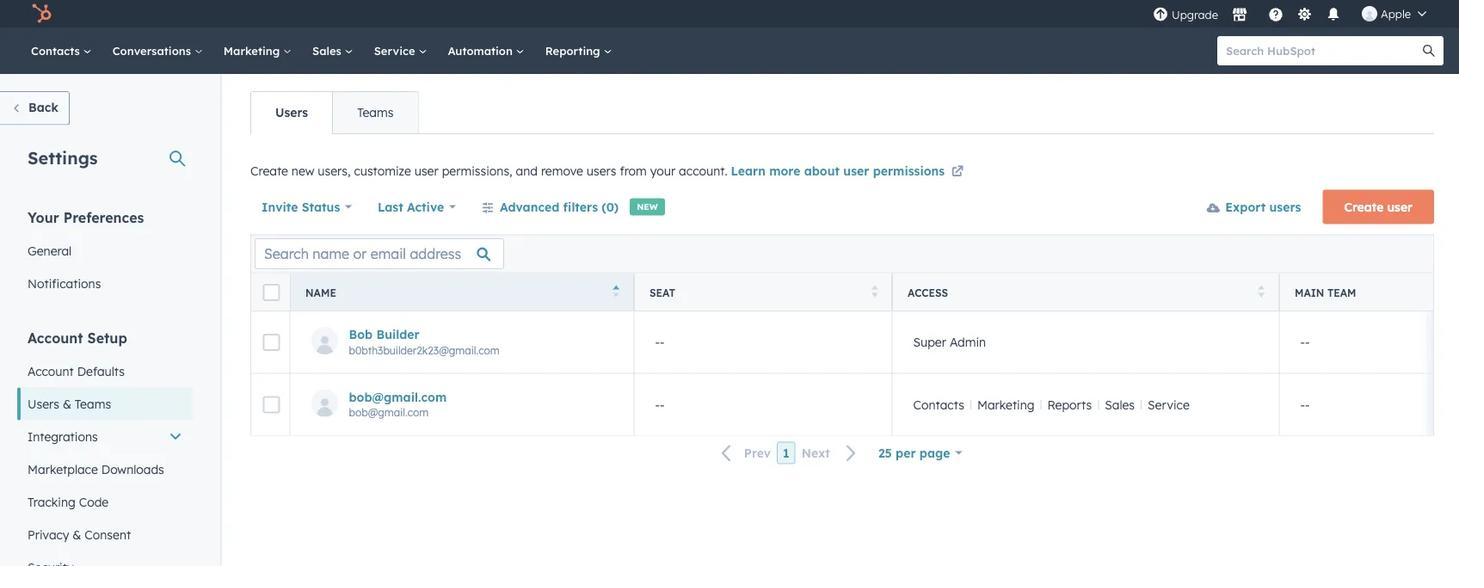 Task type: vqa. For each thing, say whether or not it's contained in the screenshot.
top &
yes



Task type: describe. For each thing, give the bounding box(es) containing it.
general
[[28, 243, 72, 258]]

notifications link
[[17, 267, 193, 300]]

active
[[407, 199, 444, 214]]

your
[[650, 164, 676, 179]]

main team
[[1295, 286, 1357, 299]]

account defaults
[[28, 364, 125, 379]]

0 horizontal spatial marketing
[[224, 43, 283, 58]]

new
[[637, 201, 658, 212]]

Search HubSpot search field
[[1218, 36, 1428, 65]]

create user button
[[1323, 190, 1435, 224]]

1 button
[[777, 442, 796, 464]]

users & teams link
[[17, 388, 193, 420]]

advanced
[[500, 199, 560, 214]]

sales link
[[302, 28, 364, 74]]

25 per page button
[[867, 436, 973, 470]]

upgrade
[[1172, 8, 1218, 22]]

team
[[1328, 286, 1357, 299]]

general link
[[17, 234, 193, 267]]

remove
[[541, 164, 583, 179]]

learn
[[731, 164, 766, 179]]

settings image
[[1297, 7, 1313, 23]]

learn more about user permissions link
[[731, 162, 967, 183]]

account defaults link
[[17, 355, 193, 388]]

account setup element
[[17, 328, 193, 566]]

marketplace downloads link
[[17, 453, 193, 486]]

search image
[[1423, 45, 1435, 57]]

b0bth3builder2k23@gmail.com
[[349, 343, 500, 356]]

your preferences element
[[17, 208, 193, 300]]

access
[[908, 286, 948, 299]]

0 horizontal spatial service
[[374, 43, 419, 58]]

export users
[[1226, 199, 1301, 214]]

navigation containing users
[[250, 91, 419, 134]]

menu containing apple
[[1151, 0, 1439, 28]]

your
[[28, 209, 59, 226]]

next
[[802, 445, 830, 461]]

per
[[896, 445, 916, 460]]

permissions
[[873, 164, 945, 179]]

search button
[[1415, 36, 1444, 65]]

account for account defaults
[[28, 364, 74, 379]]

bob builder b0bth3builder2k23@gmail.com
[[349, 326, 500, 356]]

notifications image
[[1326, 8, 1342, 23]]

25
[[879, 445, 892, 460]]

settings link
[[1294, 5, 1316, 23]]

ascending sort. press to sort descending. element
[[613, 285, 620, 299]]

automation
[[448, 43, 516, 58]]

admin
[[950, 334, 986, 349]]

super
[[913, 334, 947, 349]]

25 per page
[[879, 445, 950, 460]]

create for create new users, customize user permissions, and remove users from your account.
[[250, 164, 288, 179]]

invite status
[[262, 199, 340, 214]]

press to sort. element for access
[[1258, 285, 1265, 299]]

(0)
[[602, 199, 619, 214]]

privacy & consent link
[[17, 518, 193, 551]]

new
[[292, 164, 314, 179]]

1 vertical spatial service
[[1148, 397, 1190, 412]]

builder
[[376, 326, 420, 341]]

0 vertical spatial sales
[[312, 43, 345, 58]]

privacy & consent
[[28, 527, 131, 542]]

last
[[378, 199, 403, 214]]

tracking code
[[28, 494, 109, 509]]

users for users & teams
[[28, 396, 59, 411]]

page
[[920, 445, 950, 460]]

& for users
[[63, 396, 71, 411]]

super admin
[[913, 334, 986, 349]]

upgrade image
[[1153, 7, 1169, 23]]

advanced filters (0)
[[500, 199, 619, 214]]

marketplace downloads
[[28, 462, 164, 477]]

prev button
[[711, 442, 777, 465]]

account.
[[679, 164, 728, 179]]

back link
[[0, 91, 70, 125]]

account for account setup
[[28, 329, 83, 346]]

bob
[[349, 326, 373, 341]]

seat
[[650, 286, 676, 299]]

users inside button
[[1270, 199, 1301, 214]]

contacts link
[[21, 28, 102, 74]]

from
[[620, 164, 647, 179]]

create for create user
[[1345, 199, 1384, 214]]

privacy
[[28, 527, 69, 542]]

Search name or email address search field
[[255, 238, 504, 269]]

teams inside account setup element
[[75, 396, 111, 411]]

1 vertical spatial sales
[[1105, 397, 1135, 412]]

marketplaces button
[[1222, 0, 1258, 28]]

prev
[[744, 445, 771, 461]]

apple button
[[1352, 0, 1437, 28]]

1 vertical spatial contacts
[[913, 397, 965, 412]]

tracking
[[28, 494, 76, 509]]

user inside button
[[1388, 199, 1413, 214]]

pagination navigation
[[711, 442, 867, 465]]

consent
[[85, 527, 131, 542]]

more
[[769, 164, 801, 179]]

back
[[28, 100, 58, 115]]

notifications
[[28, 276, 101, 291]]

bob builder image
[[1362, 6, 1378, 22]]

integrations button
[[17, 420, 193, 453]]

your preferences
[[28, 209, 144, 226]]



Task type: locate. For each thing, give the bounding box(es) containing it.
users
[[587, 164, 617, 179], [1270, 199, 1301, 214]]

account setup
[[28, 329, 127, 346]]

reporting
[[545, 43, 604, 58]]

marketing up users link
[[224, 43, 283, 58]]

1 press to sort. element from the left
[[872, 285, 878, 299]]

about
[[804, 164, 840, 179]]

users & teams
[[28, 396, 111, 411]]

1 vertical spatial &
[[73, 527, 81, 542]]

0 horizontal spatial contacts
[[31, 43, 83, 58]]

conversations link
[[102, 28, 213, 74]]

& right privacy
[[73, 527, 81, 542]]

2 account from the top
[[28, 364, 74, 379]]

1 horizontal spatial users
[[1270, 199, 1301, 214]]

press to sort. element left "main"
[[1258, 285, 1265, 299]]

press to sort. image for access
[[1258, 285, 1265, 297]]

& inside the 'privacy & consent' link
[[73, 527, 81, 542]]

bob builder link
[[349, 326, 617, 341]]

1 vertical spatial bob@gmail.com
[[349, 406, 429, 418]]

1 horizontal spatial &
[[73, 527, 81, 542]]

bob@gmail.com link
[[349, 389, 617, 404]]

tracking code link
[[17, 486, 193, 518]]

invite
[[262, 199, 298, 214]]

press to sort. element left "access" at the right bottom of the page
[[872, 285, 878, 299]]

hubspot link
[[21, 3, 65, 24]]

0 horizontal spatial create
[[250, 164, 288, 179]]

next button
[[796, 442, 867, 465]]

0 horizontal spatial teams
[[75, 396, 111, 411]]

integrations
[[28, 429, 98, 444]]

& for privacy
[[73, 527, 81, 542]]

sales right reports
[[1105, 397, 1135, 412]]

link opens in a new window image
[[952, 162, 964, 183], [952, 167, 964, 179]]

0 horizontal spatial press to sort. element
[[872, 285, 878, 299]]

learn more about user permissions
[[731, 164, 949, 179]]

1 account from the top
[[28, 329, 83, 346]]

account up account defaults
[[28, 329, 83, 346]]

customize
[[354, 164, 411, 179]]

1 horizontal spatial contacts
[[913, 397, 965, 412]]

teams
[[357, 105, 394, 120], [75, 396, 111, 411]]

users left from
[[587, 164, 617, 179]]

conversations
[[112, 43, 194, 58]]

2 press to sort. element from the left
[[1258, 285, 1265, 299]]

link opens in a new window image inside the learn more about user permissions link
[[952, 167, 964, 179]]

marketing link
[[213, 28, 302, 74]]

1 horizontal spatial teams
[[357, 105, 394, 120]]

bob@gmail.com bob@gmail.com
[[349, 389, 447, 418]]

notifications button
[[1319, 0, 1348, 28]]

1 horizontal spatial user
[[844, 164, 869, 179]]

preferences
[[63, 209, 144, 226]]

sales right marketing link
[[312, 43, 345, 58]]

marketplaces image
[[1232, 8, 1248, 23]]

press to sort. element for seat
[[872, 285, 878, 299]]

users up the new
[[275, 105, 308, 120]]

0 horizontal spatial press to sort. image
[[872, 285, 878, 297]]

reporting link
[[535, 28, 623, 74]]

create user
[[1345, 199, 1413, 214]]

teams link
[[332, 92, 418, 133]]

reports
[[1048, 397, 1092, 412]]

contacts up the page
[[913, 397, 965, 412]]

main
[[1295, 286, 1325, 299]]

1 horizontal spatial sales
[[1105, 397, 1135, 412]]

bob@gmail.com
[[349, 389, 447, 404], [349, 406, 429, 418]]

account
[[28, 329, 83, 346], [28, 364, 74, 379]]

0 vertical spatial service
[[374, 43, 419, 58]]

setup
[[87, 329, 127, 346]]

filters
[[563, 199, 598, 214]]

0 vertical spatial create
[[250, 164, 288, 179]]

press to sort. image
[[872, 285, 878, 297], [1258, 285, 1265, 297]]

0 vertical spatial marketing
[[224, 43, 283, 58]]

1 horizontal spatial marketing
[[977, 397, 1035, 412]]

advanced filters (0) button
[[471, 190, 630, 224]]

teams inside 'link'
[[357, 105, 394, 120]]

and
[[516, 164, 538, 179]]

marketplace
[[28, 462, 98, 477]]

1 vertical spatial marketing
[[977, 397, 1035, 412]]

ascending sort. press to sort descending. image
[[613, 285, 620, 297]]

&
[[63, 396, 71, 411], [73, 527, 81, 542]]

1 horizontal spatial press to sort. image
[[1258, 285, 1265, 297]]

2 link opens in a new window image from the top
[[952, 167, 964, 179]]

marketing left reports
[[977, 397, 1035, 412]]

defaults
[[77, 364, 125, 379]]

help button
[[1262, 0, 1291, 28]]

0 vertical spatial teams
[[357, 105, 394, 120]]

2 press to sort. image from the left
[[1258, 285, 1265, 297]]

bob@gmail.com inside bob@gmail.com bob@gmail.com
[[349, 406, 429, 418]]

0 vertical spatial &
[[63, 396, 71, 411]]

2 bob@gmail.com from the top
[[349, 406, 429, 418]]

press to sort. element
[[872, 285, 878, 299], [1258, 285, 1265, 299]]

1 bob@gmail.com from the top
[[349, 389, 447, 404]]

permissions,
[[442, 164, 513, 179]]

1 vertical spatial create
[[1345, 199, 1384, 214]]

press to sort. image left "main"
[[1258, 285, 1265, 297]]

sales
[[312, 43, 345, 58], [1105, 397, 1135, 412]]

help image
[[1268, 8, 1284, 23]]

press to sort. image left "access" at the right bottom of the page
[[872, 285, 878, 297]]

0 vertical spatial users
[[275, 105, 308, 120]]

--
[[655, 334, 665, 349], [1301, 334, 1310, 349], [655, 397, 665, 412], [1301, 397, 1310, 412]]

contacts down hubspot link
[[31, 43, 83, 58]]

last active
[[378, 199, 444, 214]]

1 vertical spatial users
[[28, 396, 59, 411]]

users for users
[[275, 105, 308, 120]]

teams up customize
[[357, 105, 394, 120]]

0 vertical spatial contacts
[[31, 43, 83, 58]]

users,
[[318, 164, 351, 179]]

& up integrations
[[63, 396, 71, 411]]

0 vertical spatial users
[[587, 164, 617, 179]]

1 horizontal spatial service
[[1148, 397, 1190, 412]]

1 horizontal spatial press to sort. element
[[1258, 285, 1265, 299]]

0 horizontal spatial &
[[63, 396, 71, 411]]

2 horizontal spatial user
[[1388, 199, 1413, 214]]

last active button
[[377, 190, 457, 224]]

0 horizontal spatial users
[[587, 164, 617, 179]]

1 vertical spatial account
[[28, 364, 74, 379]]

users right export
[[1270, 199, 1301, 214]]

invite status button
[[261, 190, 353, 224]]

automation link
[[438, 28, 535, 74]]

create new users, customize user permissions, and remove users from your account.
[[250, 164, 731, 179]]

1 link opens in a new window image from the top
[[952, 162, 964, 183]]

users link
[[251, 92, 332, 133]]

status
[[302, 199, 340, 214]]

0 horizontal spatial sales
[[312, 43, 345, 58]]

1 vertical spatial teams
[[75, 396, 111, 411]]

export users button
[[1196, 190, 1313, 224]]

code
[[79, 494, 109, 509]]

downloads
[[101, 462, 164, 477]]

0 horizontal spatial users
[[28, 396, 59, 411]]

account up "users & teams" at the bottom left of the page
[[28, 364, 74, 379]]

hubspot image
[[31, 3, 52, 24]]

navigation
[[250, 91, 419, 134]]

users up integrations
[[28, 396, 59, 411]]

name
[[305, 286, 336, 299]]

settings
[[28, 147, 98, 168]]

menu
[[1151, 0, 1439, 28]]

1 vertical spatial users
[[1270, 199, 1301, 214]]

users inside 'users & teams' link
[[28, 396, 59, 411]]

0 vertical spatial bob@gmail.com
[[349, 389, 447, 404]]

press to sort. image for seat
[[872, 285, 878, 297]]

service link
[[364, 28, 438, 74]]

1 horizontal spatial users
[[275, 105, 308, 120]]

apple
[[1381, 6, 1411, 21]]

user
[[415, 164, 439, 179], [844, 164, 869, 179], [1388, 199, 1413, 214]]

service
[[374, 43, 419, 58], [1148, 397, 1190, 412]]

create inside create user button
[[1345, 199, 1384, 214]]

1 press to sort. image from the left
[[872, 285, 878, 297]]

1 horizontal spatial create
[[1345, 199, 1384, 214]]

0 vertical spatial account
[[28, 329, 83, 346]]

teams down defaults
[[75, 396, 111, 411]]

& inside 'users & teams' link
[[63, 396, 71, 411]]

0 horizontal spatial user
[[415, 164, 439, 179]]

users inside users link
[[275, 105, 308, 120]]



